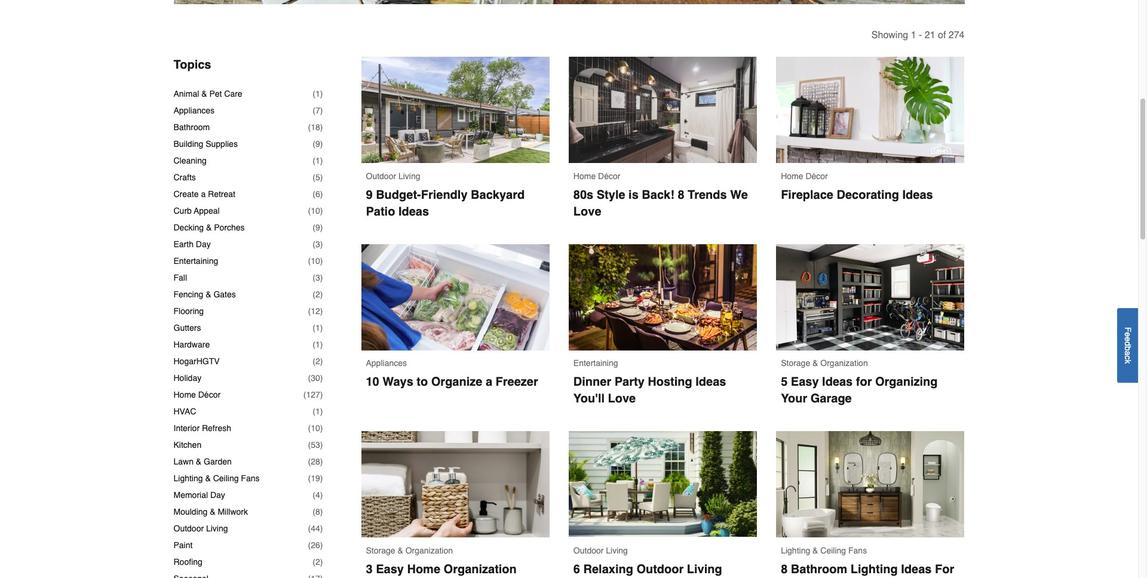 Task type: describe. For each thing, give the bounding box(es) containing it.
a inside button
[[1124, 351, 1133, 356]]

love inside 80s style is back! 8 trends we love
[[574, 205, 602, 219]]

d
[[1124, 342, 1133, 346]]

a patio with string lights and a wood table set with white plates, linens, wineglasses and food. image
[[569, 244, 757, 350]]

( for roofing
[[313, 558, 316, 567]]

living for (
[[206, 524, 228, 534]]

a 1980s black and white bathroom. image
[[569, 57, 757, 163]]

millwork
[[218, 507, 248, 517]]

10 for interior refresh
[[311, 424, 320, 433]]

the weekender host monica mangin turns a texas patio into an outdoor space for entertaining friends. image
[[361, 57, 550, 163]]

topics
[[174, 58, 211, 72]]

& for ( 28 )
[[196, 457, 202, 467]]

( 44 )
[[308, 524, 323, 534]]

earth day
[[174, 240, 211, 249]]

) for roofing
[[320, 558, 323, 567]]

0 horizontal spatial 6
[[316, 189, 320, 199]]

0 horizontal spatial décor
[[198, 390, 221, 400]]

( for moulding & millwork
[[313, 507, 316, 517]]

paint
[[174, 541, 193, 550]]

showing 1 - 21 of 274
[[872, 30, 965, 41]]

storage & organization for home
[[366, 546, 453, 556]]

easy for 3
[[376, 563, 404, 577]]

to
[[417, 375, 428, 389]]

) for decking & porches
[[320, 223, 323, 233]]

( 12 )
[[308, 307, 323, 316]]

10 ways to organize a freezer
[[366, 375, 538, 389]]

& for ( 19 )
[[205, 474, 211, 484]]

) for lighting & ceiling fans
[[320, 474, 323, 484]]

home inside 3 easy home organization
[[407, 563, 440, 577]]

) for flooring
[[320, 307, 323, 316]]

( for memorial day
[[313, 491, 316, 500]]

storage & organization for ideas
[[781, 359, 868, 368]]

dinner party hosting ideas you'll love
[[574, 375, 730, 406]]

( 7 )
[[313, 106, 323, 115]]

lighting for (
[[174, 474, 203, 484]]

( 6 )
[[313, 189, 323, 199]]

gates
[[214, 290, 236, 299]]

lighting & ceiling fans for 8 bathroom lighting ideas for
[[781, 546, 867, 556]]

appliances for (
[[174, 106, 215, 115]]

decking
[[174, 223, 204, 233]]

garage
[[811, 392, 852, 406]]

organizing
[[876, 375, 938, 389]]

( 3 ) for earth day
[[313, 240, 323, 249]]

1 horizontal spatial a
[[486, 375, 493, 389]]

) for animal & pet care
[[320, 89, 323, 99]]

4
[[316, 491, 320, 500]]

entertaining for dinner party hosting ideas you'll love
[[574, 359, 618, 368]]

outdoor inside 6 relaxing outdoor living
[[637, 563, 684, 577]]

party
[[615, 375, 645, 389]]

( 1 ) for gutters
[[313, 323, 323, 333]]

) for earth day
[[320, 240, 323, 249]]

organization for ideas
[[821, 359, 868, 368]]

( 19 )
[[308, 474, 323, 484]]

2 for hogarhgtv
[[316, 357, 320, 366]]

kitchen
[[174, 441, 202, 450]]

2 e from the top
[[1124, 337, 1133, 342]]

) for fencing & gates
[[320, 290, 323, 299]]

backyard
[[471, 188, 525, 202]]

ideas inside 9 budget-friendly backyard patio ideas
[[399, 205, 429, 219]]

8 bathroom lighting ideas for
[[781, 563, 958, 579]]

( 9 ) for decking & porches
[[313, 223, 323, 233]]

3 for earth day
[[316, 240, 320, 249]]

0 horizontal spatial 5
[[316, 173, 320, 182]]

( 10 ) for curb appeal
[[308, 206, 323, 216]]

ideas inside '5 easy ideas for organizing your garage'
[[822, 375, 853, 389]]

showing
[[872, 30, 909, 41]]

( 4 )
[[313, 491, 323, 500]]

your
[[781, 392, 808, 406]]

f
[[1124, 327, 1133, 332]]

( 1 ) for hvac
[[313, 407, 323, 417]]

f e e d b a c k
[[1124, 327, 1133, 364]]

home for 80s style is back! 8 trends we love
[[574, 171, 596, 181]]

) for memorial day
[[320, 491, 323, 500]]

outdoor for 9 budget-friendly backyard patio ideas
[[366, 171, 396, 181]]

8 inside 8 bathroom lighting ideas for
[[781, 563, 788, 577]]

trends
[[688, 188, 727, 202]]

( for hvac
[[313, 407, 316, 417]]

curb appeal
[[174, 206, 220, 216]]

flooring
[[174, 307, 204, 316]]

8 inside 80s style is back! 8 trends we love
[[678, 188, 685, 202]]

( for hardware
[[313, 340, 316, 350]]

10 for entertaining
[[311, 256, 320, 266]]

2 for fencing & gates
[[316, 290, 320, 299]]

( 127 )
[[303, 390, 323, 400]]

easy for 5
[[791, 375, 819, 389]]

) for kitchen
[[320, 441, 323, 450]]

( for building supplies
[[313, 139, 316, 149]]

fencing
[[174, 290, 203, 299]]

hardware
[[174, 340, 210, 350]]

) for create a retreat
[[320, 189, 323, 199]]

fall
[[174, 273, 187, 283]]

) for appliances
[[320, 106, 323, 115]]

home for (
[[174, 390, 196, 400]]

a paint brush and gray paint set on wood-look flooring with ceramic tile and cabinet hardware. image
[[174, 0, 965, 4]]

1 left '-'
[[911, 30, 917, 41]]

) for paint
[[320, 541, 323, 550]]

( 18 )
[[308, 123, 323, 132]]

fencing & gates
[[174, 290, 236, 299]]

) for holiday
[[320, 374, 323, 383]]

pet
[[209, 89, 222, 99]]

a fireplace mantel layered with artwork, lanterns and a vase with green leaves. image
[[776, 57, 965, 163]]

for
[[935, 563, 955, 577]]

day for earth day
[[196, 240, 211, 249]]

roofing
[[174, 558, 202, 567]]

0 horizontal spatial home décor
[[174, 390, 221, 400]]

( for lawn & garden
[[308, 457, 311, 467]]

you'll
[[574, 392, 605, 406]]

we
[[730, 188, 748, 202]]

( 2 ) for hogarhgtv
[[313, 357, 323, 366]]

( 1 ) for hardware
[[313, 340, 323, 350]]

5 easy ideas for organizing your garage
[[781, 375, 941, 406]]

crafts
[[174, 173, 196, 182]]

décor for fireplace
[[806, 171, 828, 181]]

storage for 3
[[366, 546, 395, 556]]

fans for (
[[241, 474, 260, 484]]

0 vertical spatial bathroom
[[174, 123, 210, 132]]

( for animal & pet care
[[313, 89, 316, 99]]

an outdoor patio table and floral umbrella on a gray platform deck. image
[[569, 432, 757, 538]]

refresh
[[202, 424, 231, 433]]

) for hvac
[[320, 407, 323, 417]]

( 30 )
[[308, 374, 323, 383]]

( for hogarhgtv
[[313, 357, 316, 366]]

k
[[1124, 360, 1133, 364]]

outdoor living for (
[[174, 524, 228, 534]]

create
[[174, 189, 199, 199]]

freezer
[[496, 375, 538, 389]]

( for flooring
[[308, 307, 311, 316]]

18
[[311, 123, 320, 132]]

1 for cleaning
[[316, 156, 320, 166]]

( 3 ) for fall
[[313, 273, 323, 283]]

( 2 ) for roofing
[[313, 558, 323, 567]]

( for lighting & ceiling fans
[[308, 474, 311, 484]]

1 for gutters
[[316, 323, 320, 333]]

organization inside 3 easy home organization
[[444, 563, 517, 577]]

( 26 )
[[308, 541, 323, 550]]

ceiling for (
[[213, 474, 239, 484]]

80s
[[574, 188, 594, 202]]

& up 3 easy home organization on the left bottom of page
[[398, 546, 403, 556]]

( 5 )
[[313, 173, 323, 182]]

earth
[[174, 240, 194, 249]]

274
[[949, 30, 965, 41]]

9 for decking & porches
[[316, 223, 320, 233]]

( for appliances
[[313, 106, 316, 115]]

5 inside '5 easy ideas for organizing your garage'
[[781, 375, 788, 389]]

friendly
[[421, 188, 468, 202]]

ideas right decorating
[[903, 188, 933, 202]]

f e e d b a c k button
[[1118, 308, 1139, 383]]

ways
[[383, 375, 413, 389]]

holiday
[[174, 374, 202, 383]]

fans for 8 bathroom lighting ideas for
[[849, 546, 867, 556]]

fireplace
[[781, 188, 834, 202]]

6 relaxing outdoor living
[[574, 563, 734, 579]]

( 10 ) for entertaining
[[308, 256, 323, 266]]

( for crafts
[[313, 173, 316, 182]]

ideas inside 8 bathroom lighting ideas for
[[901, 563, 932, 577]]

fireplace decorating ideas
[[781, 188, 933, 202]]

moulding & millwork
[[174, 507, 248, 517]]

cleaning
[[174, 156, 207, 166]]

décor for 80s
[[598, 171, 621, 181]]



Task type: vqa. For each thing, say whether or not it's contained in the screenshot.


Task type: locate. For each thing, give the bounding box(es) containing it.
2 vertical spatial 8
[[781, 563, 788, 577]]

b
[[1124, 346, 1133, 351]]

2 horizontal spatial a
[[1124, 351, 1133, 356]]

1 vertical spatial easy
[[376, 563, 404, 577]]

18 ) from the top
[[320, 374, 323, 383]]

4 ( 1 ) from the top
[[313, 340, 323, 350]]

2 vertical spatial 3
[[366, 563, 373, 577]]

0 vertical spatial storage
[[781, 359, 811, 368]]

2 up "( 12 )"
[[316, 290, 320, 299]]

gutters
[[174, 323, 201, 333]]

1 up ( 5 )
[[316, 156, 320, 166]]

of
[[938, 30, 946, 41]]

23 ) from the top
[[320, 457, 323, 467]]

( 1 ) up ( 5 )
[[313, 156, 323, 166]]

( 10 ) for interior refresh
[[308, 424, 323, 433]]

0 vertical spatial organization
[[821, 359, 868, 368]]

1 vertical spatial fans
[[849, 546, 867, 556]]

26
[[311, 541, 320, 550]]

1 ( 9 ) from the top
[[313, 139, 323, 149]]

27 ) from the top
[[320, 524, 323, 534]]

storage for 5
[[781, 359, 811, 368]]

1 horizontal spatial 8
[[678, 188, 685, 202]]

) for gutters
[[320, 323, 323, 333]]

( 1 ) for animal & pet care
[[313, 89, 323, 99]]

0 vertical spatial 5
[[316, 173, 320, 182]]

) for outdoor living
[[320, 524, 323, 534]]

1 horizontal spatial ceiling
[[821, 546, 846, 556]]

love inside dinner party hosting ideas you'll love
[[608, 392, 636, 406]]

) for moulding & millwork
[[320, 507, 323, 517]]

lawn
[[174, 457, 194, 467]]

2 vertical spatial 2
[[316, 558, 320, 567]]

2 vertical spatial lighting
[[851, 563, 898, 577]]

bathroom
[[174, 123, 210, 132], [791, 563, 848, 577]]

1 for hvac
[[316, 407, 320, 417]]

( for fall
[[313, 273, 316, 283]]

day up moulding & millwork
[[210, 491, 225, 500]]

1 vertical spatial entertaining
[[574, 359, 618, 368]]

1 vertical spatial ( 9 )
[[313, 223, 323, 233]]

outdoor living up relaxing
[[574, 546, 628, 556]]

0 horizontal spatial entertaining
[[174, 256, 218, 266]]

& left millwork
[[210, 507, 215, 517]]

ideas up garage
[[822, 375, 853, 389]]

( 9 )
[[313, 139, 323, 149], [313, 223, 323, 233]]

( 9 ) for building supplies
[[313, 139, 323, 149]]

14 ) from the top
[[320, 307, 323, 316]]

16 ) from the top
[[320, 340, 323, 350]]

organize
[[431, 375, 483, 389]]

1 vertical spatial 5
[[781, 375, 788, 389]]

home décor for fireplace
[[781, 171, 828, 181]]

10 for curb appeal
[[311, 206, 320, 216]]

( 10 ) up "( 12 )"
[[308, 256, 323, 266]]

9 ) from the top
[[320, 223, 323, 233]]

1 horizontal spatial lighting & ceiling fans
[[781, 546, 867, 556]]

1 ( 1 ) from the top
[[313, 89, 323, 99]]

1 for hardware
[[316, 340, 320, 350]]

1 vertical spatial 6
[[574, 563, 580, 577]]

outdoor living for 9 budget-friendly backyard patio ideas
[[366, 171, 420, 181]]

2 horizontal spatial home décor
[[781, 171, 828, 181]]

53
[[311, 441, 320, 450]]

1 vertical spatial appliances
[[366, 359, 407, 368]]

0 horizontal spatial a
[[201, 189, 206, 199]]

ideas down the "budget-"
[[399, 205, 429, 219]]

outdoor down the moulding
[[174, 524, 204, 534]]

1 vertical spatial ( 10 )
[[308, 256, 323, 266]]

lighting & ceiling fans down garden
[[174, 474, 260, 484]]

0 vertical spatial entertaining
[[174, 256, 218, 266]]

1 horizontal spatial 5
[[781, 375, 788, 389]]

2 ( 9 ) from the top
[[313, 223, 323, 233]]

1 vertical spatial ceiling
[[821, 546, 846, 556]]

0 horizontal spatial storage & organization
[[366, 546, 453, 556]]

ideas left for
[[901, 563, 932, 577]]

patio
[[366, 205, 395, 219]]

1 vertical spatial storage & organization
[[366, 546, 453, 556]]

e up b
[[1124, 337, 1133, 342]]

1 for animal & pet care
[[316, 89, 320, 99]]

( for outdoor living
[[308, 524, 311, 534]]

for
[[856, 375, 872, 389]]

( 1 ) for cleaning
[[313, 156, 323, 166]]

1 e from the top
[[1124, 332, 1133, 337]]

a up 'appeal' at left
[[201, 189, 206, 199]]

easy inside '5 easy ideas for organizing your garage'
[[791, 375, 819, 389]]

outdoor living
[[366, 171, 420, 181], [174, 524, 228, 534], [574, 546, 628, 556]]

1 vertical spatial love
[[608, 392, 636, 406]]

15 ) from the top
[[320, 323, 323, 333]]

8 ) from the top
[[320, 206, 323, 216]]

1 horizontal spatial lighting
[[781, 546, 811, 556]]

1 vertical spatial ( 3 )
[[313, 273, 323, 283]]

a person organizing the shelves in the bathroom. image
[[361, 432, 550, 538]]

building
[[174, 139, 203, 149]]

) for entertaining
[[320, 256, 323, 266]]

2 vertical spatial 9
[[316, 223, 320, 233]]

( 2 ) down 26
[[313, 558, 323, 567]]

outdoor up relaxing
[[574, 546, 604, 556]]

ideas inside dinner party hosting ideas you'll love
[[696, 375, 726, 389]]

1 horizontal spatial storage
[[781, 359, 811, 368]]

1
[[911, 30, 917, 41], [316, 89, 320, 99], [316, 156, 320, 166], [316, 323, 320, 333], [316, 340, 320, 350], [316, 407, 320, 417]]

3 for fall
[[316, 273, 320, 283]]

1 horizontal spatial easy
[[791, 375, 819, 389]]

& right lawn
[[196, 457, 202, 467]]

( for create a retreat
[[313, 189, 316, 199]]

0 vertical spatial outdoor living
[[366, 171, 420, 181]]

4 ) from the top
[[320, 139, 323, 149]]

2 up ( 30 )
[[316, 357, 320, 366]]

& left gates
[[206, 290, 211, 299]]

outdoor living up the "budget-"
[[366, 171, 420, 181]]

1 vertical spatial bathroom
[[791, 563, 848, 577]]

6
[[316, 189, 320, 199], [574, 563, 580, 577]]

1 2 from the top
[[316, 290, 320, 299]]

( for decking & porches
[[313, 223, 316, 233]]

80s style is back! 8 trends we love
[[574, 188, 752, 219]]

21 ) from the top
[[320, 424, 323, 433]]

1 horizontal spatial fans
[[849, 546, 867, 556]]

1 vertical spatial ( 2 )
[[313, 357, 323, 366]]

1 vertical spatial lighting & ceiling fans
[[781, 546, 867, 556]]

memorial
[[174, 491, 208, 500]]

( for entertaining
[[308, 256, 311, 266]]

outdoor for 6 relaxing outdoor living
[[574, 546, 604, 556]]

outdoor right relaxing
[[637, 563, 684, 577]]

supplies
[[206, 139, 238, 149]]

appliances up 'ways'
[[366, 359, 407, 368]]

( for paint
[[308, 541, 311, 550]]

porches
[[214, 223, 245, 233]]

19 ) from the top
[[320, 390, 323, 400]]

1 horizontal spatial storage & organization
[[781, 359, 868, 368]]

( 8 )
[[313, 507, 323, 517]]

living for 6 relaxing outdoor living
[[606, 546, 628, 556]]

0 vertical spatial lighting
[[174, 474, 203, 484]]

a up k
[[1124, 351, 1133, 356]]

ceiling
[[213, 474, 239, 484], [821, 546, 846, 556]]

1 vertical spatial 9
[[366, 188, 373, 202]]

( 1 ) down "( 12 )"
[[313, 323, 323, 333]]

décor down holiday
[[198, 390, 221, 400]]

2 vertical spatial ( 10 )
[[308, 424, 323, 433]]

outdoor living for 6 relaxing outdoor living
[[574, 546, 628, 556]]

home décor up 80s
[[574, 171, 621, 181]]

c
[[1124, 356, 1133, 360]]

3 ( 10 ) from the top
[[308, 424, 323, 433]]

25 ) from the top
[[320, 491, 323, 500]]

( for earth day
[[313, 240, 316, 249]]

6 inside 6 relaxing outdoor living
[[574, 563, 580, 577]]

1 ) from the top
[[320, 89, 323, 99]]

0 vertical spatial 9
[[316, 139, 320, 149]]

1 down 12
[[316, 340, 320, 350]]

2 ( 10 ) from the top
[[308, 256, 323, 266]]

3
[[316, 240, 320, 249], [316, 273, 320, 283], [366, 563, 373, 577]]

1 vertical spatial outdoor living
[[174, 524, 228, 534]]

day
[[196, 240, 211, 249], [210, 491, 225, 500]]

3 ( 1 ) from the top
[[313, 323, 323, 333]]

1 horizontal spatial entertaining
[[574, 359, 618, 368]]

a woman wearing a blue shirt reaching for a bag of green peppers in a chest freezer. image
[[361, 244, 550, 350]]

2 vertical spatial outdoor living
[[574, 546, 628, 556]]

26 ) from the top
[[320, 507, 323, 517]]

retreat
[[208, 189, 235, 199]]

interior refresh
[[174, 424, 231, 433]]

2 vertical spatial a
[[486, 375, 493, 389]]

) for building supplies
[[320, 139, 323, 149]]

1 horizontal spatial appliances
[[366, 359, 407, 368]]

5 up ( 6 )
[[316, 173, 320, 182]]

entertaining for (
[[174, 256, 218, 266]]

17 ) from the top
[[320, 357, 323, 366]]

lighting for 8 bathroom lighting ideas for
[[781, 546, 811, 556]]

0 vertical spatial ( 10 )
[[308, 206, 323, 216]]

) for lawn & garden
[[320, 457, 323, 467]]

0 vertical spatial 2
[[316, 290, 320, 299]]

1 down "( 12 )"
[[316, 323, 320, 333]]

127
[[306, 390, 320, 400]]

living
[[399, 171, 420, 181], [206, 524, 228, 534], [606, 546, 628, 556], [687, 563, 722, 577]]

9 down '18'
[[316, 139, 320, 149]]

2 ( 3 ) from the top
[[313, 273, 323, 283]]

) for cleaning
[[320, 156, 323, 166]]

1 vertical spatial lighting
[[781, 546, 811, 556]]

ideas
[[903, 188, 933, 202], [399, 205, 429, 219], [696, 375, 726, 389], [822, 375, 853, 389], [901, 563, 932, 577]]

outdoor
[[366, 171, 396, 181], [174, 524, 204, 534], [574, 546, 604, 556], [637, 563, 684, 577]]

day for memorial day
[[210, 491, 225, 500]]

animal & pet care
[[174, 89, 242, 99]]

) for fall
[[320, 273, 323, 283]]

3 2 from the top
[[316, 558, 320, 567]]

( for holiday
[[308, 374, 311, 383]]

0 vertical spatial 8
[[678, 188, 685, 202]]

home for fireplace decorating ideas
[[781, 171, 804, 181]]

appliances
[[174, 106, 215, 115], [366, 359, 407, 368]]

& down 'appeal' at left
[[206, 223, 212, 233]]

lighting & ceiling fans
[[174, 474, 260, 484], [781, 546, 867, 556]]

( 1 ) down 12
[[313, 340, 323, 350]]

lighting & ceiling fans up 8 bathroom lighting ideas for
[[781, 546, 867, 556]]

( for bathroom
[[308, 123, 311, 132]]

1 vertical spatial organization
[[406, 546, 453, 556]]

21
[[925, 30, 936, 41]]

fans up millwork
[[241, 474, 260, 484]]

a bathroom with black sconces on either side of double mirrors. image
[[776, 432, 965, 538]]

appliances for 10 ways to organize a freezer
[[366, 359, 407, 368]]

0 horizontal spatial lighting
[[174, 474, 203, 484]]

( for interior refresh
[[308, 424, 311, 433]]

0 horizontal spatial storage
[[366, 546, 395, 556]]

& down "lawn & garden"
[[205, 474, 211, 484]]

entertaining down earth day
[[174, 256, 218, 266]]

lawn & garden
[[174, 457, 232, 467]]

0 horizontal spatial outdoor living
[[174, 524, 228, 534]]

12 ) from the top
[[320, 273, 323, 283]]

building supplies
[[174, 139, 238, 149]]

13 ) from the top
[[320, 290, 323, 299]]

3 easy home organization
[[366, 563, 520, 579]]

2 ( 2 ) from the top
[[313, 357, 323, 366]]

0 vertical spatial lighting & ceiling fans
[[174, 474, 260, 484]]

living for 9 budget-friendly backyard patio ideas
[[399, 171, 420, 181]]

curb
[[174, 206, 192, 216]]

home décor up fireplace on the right of page
[[781, 171, 828, 181]]

2 horizontal spatial lighting
[[851, 563, 898, 577]]

10 left 'ways'
[[366, 375, 379, 389]]

1 horizontal spatial home décor
[[574, 171, 621, 181]]

2 2 from the top
[[316, 357, 320, 366]]

storage & organization
[[781, 359, 868, 368], [366, 546, 453, 556]]

10
[[311, 206, 320, 216], [311, 256, 320, 266], [366, 375, 379, 389], [311, 424, 320, 433]]

0 vertical spatial fans
[[241, 474, 260, 484]]

1 horizontal spatial outdoor living
[[366, 171, 420, 181]]

) for hogarhgtv
[[320, 357, 323, 366]]

0 horizontal spatial lighting & ceiling fans
[[174, 474, 260, 484]]

budget-
[[376, 188, 421, 202]]

1 ( 10 ) from the top
[[308, 206, 323, 216]]

memorial day
[[174, 491, 225, 500]]

0 vertical spatial ( 9 )
[[313, 139, 323, 149]]

appliances down the animal
[[174, 106, 215, 115]]

10 down ( 6 )
[[311, 206, 320, 216]]

décor up style
[[598, 171, 621, 181]]

( 3 ) up "( 12 )"
[[313, 273, 323, 283]]

outdoor living down moulding & millwork
[[174, 524, 228, 534]]

ceiling down garden
[[213, 474, 239, 484]]

storage & organization up 3 easy home organization on the left bottom of page
[[366, 546, 453, 556]]

0 vertical spatial storage & organization
[[781, 359, 868, 368]]

9 budget-friendly backyard patio ideas
[[366, 188, 528, 219]]

lighting inside 8 bathroom lighting ideas for
[[851, 563, 898, 577]]

0 vertical spatial easy
[[791, 375, 819, 389]]

( 53 )
[[308, 441, 323, 450]]

1 up ( 7 )
[[316, 89, 320, 99]]

1 vertical spatial a
[[1124, 351, 1133, 356]]

storage & organization up garage
[[781, 359, 868, 368]]

hosting
[[648, 375, 693, 389]]

2 horizontal spatial 8
[[781, 563, 788, 577]]

home
[[574, 171, 596, 181], [781, 171, 804, 181], [174, 390, 196, 400], [407, 563, 440, 577]]

e up d
[[1124, 332, 1133, 337]]

3 ) from the top
[[320, 123, 323, 132]]

12
[[311, 307, 320, 316]]

outdoor up the "budget-"
[[366, 171, 396, 181]]

0 vertical spatial 3
[[316, 240, 320, 249]]

hogarhgtv
[[174, 357, 220, 366]]

6 down ( 5 )
[[316, 189, 320, 199]]

5 ( 1 ) from the top
[[313, 407, 323, 417]]

) for crafts
[[320, 173, 323, 182]]

( for home décor
[[303, 390, 306, 400]]

1 down '( 127 )'
[[316, 407, 320, 417]]

1 ( 2 ) from the top
[[313, 290, 323, 299]]

) for interior refresh
[[320, 424, 323, 433]]

2 horizontal spatial décor
[[806, 171, 828, 181]]

2 horizontal spatial outdoor living
[[574, 546, 628, 556]]

& for ( 8 )
[[210, 507, 215, 517]]

ceiling for 8 bathroom lighting ideas for
[[821, 546, 846, 556]]

29 ) from the top
[[320, 558, 323, 567]]

is
[[629, 188, 639, 202]]

1 horizontal spatial love
[[608, 392, 636, 406]]

( 2 ) up ( 30 )
[[313, 357, 323, 366]]

7 ) from the top
[[320, 189, 323, 199]]

( 1 ) up ( 7 )
[[313, 89, 323, 99]]

6 ) from the top
[[320, 173, 323, 182]]

( 3 ) down ( 6 )
[[313, 240, 323, 249]]

0 vertical spatial a
[[201, 189, 206, 199]]

0 vertical spatial love
[[574, 205, 602, 219]]

( 1 ) down '( 127 )'
[[313, 407, 323, 417]]

fans up 8 bathroom lighting ideas for
[[849, 546, 867, 556]]

ceiling up 8 bathroom lighting ideas for
[[821, 546, 846, 556]]

easy inside 3 easy home organization
[[376, 563, 404, 577]]

love down party
[[608, 392, 636, 406]]

1 vertical spatial 2
[[316, 357, 320, 366]]

2 vertical spatial organization
[[444, 563, 517, 577]]

entertaining
[[174, 256, 218, 266], [574, 359, 618, 368]]

( 2 ) up "( 12 )"
[[313, 290, 323, 299]]

create a retreat
[[174, 189, 235, 199]]

2 ( 1 ) from the top
[[313, 156, 323, 166]]

0 vertical spatial ( 3 )
[[313, 240, 323, 249]]

a black and white organizaed garage with a workstation, shelves with storage bins, bikes and more. image
[[776, 244, 965, 350]]

1 vertical spatial 8
[[316, 507, 320, 517]]

organization for home
[[406, 546, 453, 556]]

decking & porches
[[174, 223, 245, 233]]

love
[[574, 205, 602, 219], [608, 392, 636, 406]]

( for kitchen
[[308, 441, 311, 450]]

2 ) from the top
[[320, 106, 323, 115]]

home décor for 80s
[[574, 171, 621, 181]]

0 horizontal spatial appliances
[[174, 106, 215, 115]]

1 vertical spatial day
[[210, 491, 225, 500]]

5 ) from the top
[[320, 156, 323, 166]]

( for gutters
[[313, 323, 316, 333]]

1 vertical spatial storage
[[366, 546, 395, 556]]

( 9 ) down '18'
[[313, 139, 323, 149]]

0 horizontal spatial bathroom
[[174, 123, 210, 132]]

2
[[316, 290, 320, 299], [316, 357, 320, 366], [316, 558, 320, 567]]

love down 80s
[[574, 205, 602, 219]]

& up garage
[[813, 359, 818, 368]]

5 up "your"
[[781, 375, 788, 389]]

28 ) from the top
[[320, 541, 323, 550]]

6 left relaxing
[[574, 563, 580, 577]]

( 9 ) down ( 6 )
[[313, 223, 323, 233]]

-
[[919, 30, 922, 41]]

back!
[[642, 188, 675, 202]]

living inside 6 relaxing outdoor living
[[687, 563, 722, 577]]

1 horizontal spatial décor
[[598, 171, 621, 181]]

style
[[597, 188, 625, 202]]

garden
[[204, 457, 232, 467]]

( 10 ) up 53
[[308, 424, 323, 433]]

9 inside 9 budget-friendly backyard patio ideas
[[366, 188, 373, 202]]

)
[[320, 89, 323, 99], [320, 106, 323, 115], [320, 123, 323, 132], [320, 139, 323, 149], [320, 156, 323, 166], [320, 173, 323, 182], [320, 189, 323, 199], [320, 206, 323, 216], [320, 223, 323, 233], [320, 240, 323, 249], [320, 256, 323, 266], [320, 273, 323, 283], [320, 290, 323, 299], [320, 307, 323, 316], [320, 323, 323, 333], [320, 340, 323, 350], [320, 357, 323, 366], [320, 374, 323, 383], [320, 390, 323, 400], [320, 407, 323, 417], [320, 424, 323, 433], [320, 441, 323, 450], [320, 457, 323, 467], [320, 474, 323, 484], [320, 491, 323, 500], [320, 507, 323, 517], [320, 524, 323, 534], [320, 541, 323, 550], [320, 558, 323, 567]]

animal
[[174, 89, 199, 99]]

9 down ( 6 )
[[316, 223, 320, 233]]

) for curb appeal
[[320, 206, 323, 216]]

2 down 26
[[316, 558, 320, 567]]

0 vertical spatial 6
[[316, 189, 320, 199]]

0 vertical spatial day
[[196, 240, 211, 249]]

( for fencing & gates
[[313, 290, 316, 299]]

easy
[[791, 375, 819, 389], [376, 563, 404, 577]]

0 vertical spatial ceiling
[[213, 474, 239, 484]]

1 ( 3 ) from the top
[[313, 240, 323, 249]]

10 up 53
[[311, 424, 320, 433]]

1 vertical spatial 3
[[316, 273, 320, 283]]

30
[[311, 374, 320, 383]]

lighting
[[174, 474, 203, 484], [781, 546, 811, 556], [851, 563, 898, 577]]

ideas right the hosting
[[696, 375, 726, 389]]

) for hardware
[[320, 340, 323, 350]]

1 horizontal spatial 6
[[574, 563, 580, 577]]

e
[[1124, 332, 1133, 337], [1124, 337, 1133, 342]]

a left freezer
[[486, 375, 493, 389]]

10 ) from the top
[[320, 240, 323, 249]]

8
[[678, 188, 685, 202], [316, 507, 320, 517], [781, 563, 788, 577]]

24 ) from the top
[[320, 474, 323, 484]]

28
[[311, 457, 320, 467]]

9 for building supplies
[[316, 139, 320, 149]]

lighting & ceiling fans for (
[[174, 474, 260, 484]]

entertaining up dinner at the bottom
[[574, 359, 618, 368]]

day down decking & porches at top
[[196, 240, 211, 249]]

( 10 ) down ( 6 )
[[308, 206, 323, 216]]

0 vertical spatial ( 2 )
[[313, 290, 323, 299]]

& for ( 1 )
[[202, 89, 207, 99]]

) for bathroom
[[320, 123, 323, 132]]

0 horizontal spatial fans
[[241, 474, 260, 484]]

interior
[[174, 424, 200, 433]]

decorating
[[837, 188, 899, 202]]

( 2 ) for fencing & gates
[[313, 290, 323, 299]]

9
[[316, 139, 320, 149], [366, 188, 373, 202], [316, 223, 320, 233]]

décor up fireplace on the right of page
[[806, 171, 828, 181]]

home décor down holiday
[[174, 390, 221, 400]]

9 up patio
[[366, 188, 373, 202]]

10 up "( 12 )"
[[311, 256, 320, 266]]

20 ) from the top
[[320, 407, 323, 417]]

& for ( 9 )
[[206, 223, 212, 233]]

3 inside 3 easy home organization
[[366, 563, 373, 577]]

bathroom inside 8 bathroom lighting ideas for
[[791, 563, 848, 577]]

( 28 )
[[308, 457, 323, 467]]

0 horizontal spatial 8
[[316, 507, 320, 517]]

0 horizontal spatial ceiling
[[213, 474, 239, 484]]

& left pet
[[202, 89, 207, 99]]

1 horizontal spatial bathroom
[[791, 563, 848, 577]]

(
[[313, 89, 316, 99], [313, 106, 316, 115], [308, 123, 311, 132], [313, 139, 316, 149], [313, 156, 316, 166], [313, 173, 316, 182], [313, 189, 316, 199], [308, 206, 311, 216], [313, 223, 316, 233], [313, 240, 316, 249], [308, 256, 311, 266], [313, 273, 316, 283], [313, 290, 316, 299], [308, 307, 311, 316], [313, 323, 316, 333], [313, 340, 316, 350], [313, 357, 316, 366], [308, 374, 311, 383], [303, 390, 306, 400], [313, 407, 316, 417], [308, 424, 311, 433], [308, 441, 311, 450], [308, 457, 311, 467], [308, 474, 311, 484], [313, 491, 316, 500], [313, 507, 316, 517], [308, 524, 311, 534], [308, 541, 311, 550], [313, 558, 316, 567]]

2 vertical spatial ( 2 )
[[313, 558, 323, 567]]

19
[[311, 474, 320, 484]]

11 ) from the top
[[320, 256, 323, 266]]

& up 8 bathroom lighting ideas for
[[813, 546, 818, 556]]

3 ( 2 ) from the top
[[313, 558, 323, 567]]

22 ) from the top
[[320, 441, 323, 450]]

0 horizontal spatial love
[[574, 205, 602, 219]]



